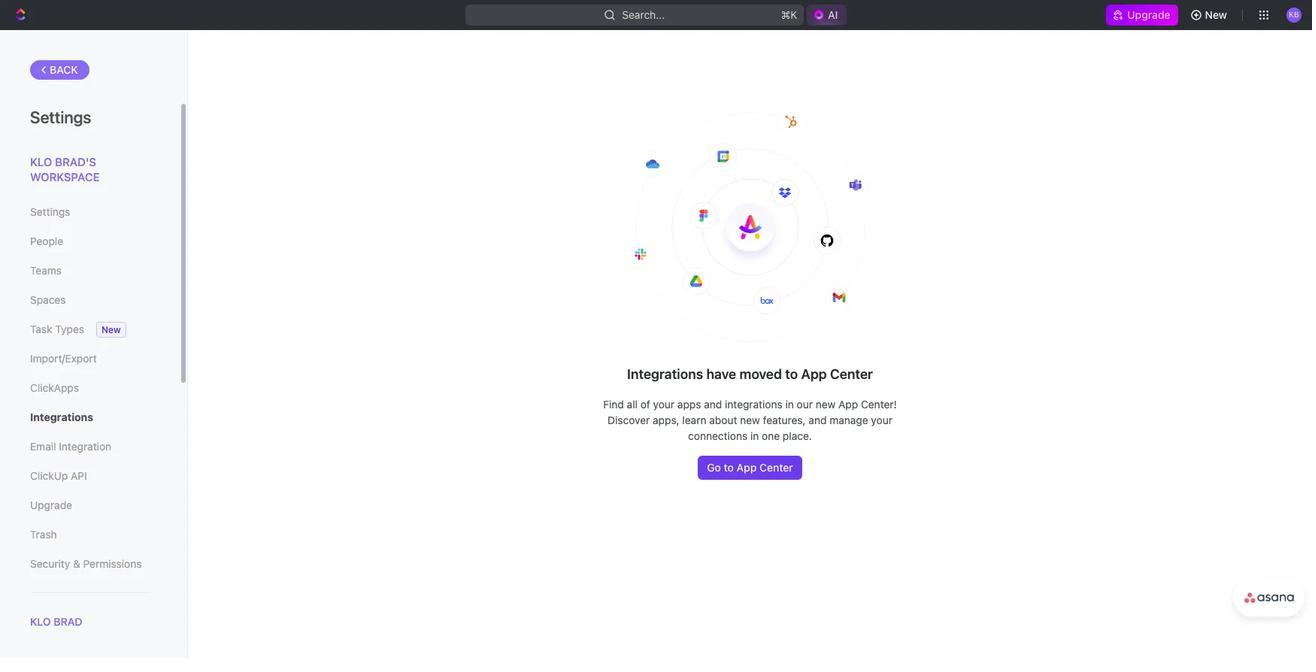 Task type: describe. For each thing, give the bounding box(es) containing it.
email integration
[[30, 440, 111, 453]]

import/export link
[[30, 346, 150, 372]]

search...
[[622, 8, 665, 21]]

0 horizontal spatial upgrade link
[[30, 493, 150, 518]]

security & permissions link
[[30, 551, 150, 577]]

1 horizontal spatial upgrade link
[[1107, 5, 1178, 26]]

⌘k
[[781, 8, 797, 21]]

new inside button
[[1205, 8, 1228, 21]]

spaces
[[30, 293, 66, 306]]

brad's
[[55, 155, 96, 168]]

integrations for integrations have moved to app center
[[627, 366, 703, 382]]

have
[[707, 366, 737, 382]]

find all of your apps and integrations in our new app center! discover apps, learn about new features, and manage your connections in one place.
[[603, 398, 897, 442]]

back link
[[30, 60, 89, 80]]

all
[[627, 398, 638, 411]]

klo brad
[[30, 615, 82, 628]]

klo for klo brad's workspace
[[30, 155, 52, 168]]

new button
[[1184, 3, 1237, 27]]

api
[[71, 469, 87, 482]]

1 horizontal spatial in
[[786, 398, 794, 411]]

teams
[[30, 264, 62, 277]]

integrations for integrations
[[30, 411, 93, 423]]

0 horizontal spatial and
[[704, 398, 722, 411]]

brad
[[54, 615, 82, 628]]

center!
[[861, 398, 897, 411]]

integration
[[59, 440, 111, 453]]

1 horizontal spatial your
[[871, 414, 893, 426]]

permissions
[[83, 557, 142, 570]]

people
[[30, 235, 63, 247]]

types
[[55, 323, 84, 335]]

teams link
[[30, 258, 150, 284]]

app inside button
[[737, 461, 757, 474]]

0 vertical spatial to
[[785, 366, 798, 382]]

klo for klo brad
[[30, 615, 51, 628]]

spaces link
[[30, 287, 150, 313]]



Task type: vqa. For each thing, say whether or not it's contained in the screenshot.
the left Upgrade LINK
yes



Task type: locate. For each thing, give the bounding box(es) containing it.
2 horizontal spatial app
[[839, 398, 858, 411]]

0 horizontal spatial to
[[724, 461, 734, 474]]

0 vertical spatial in
[[786, 398, 794, 411]]

klo up workspace
[[30, 155, 52, 168]]

about
[[710, 414, 737, 426]]

center down one
[[760, 461, 793, 474]]

to inside button
[[724, 461, 734, 474]]

upgrade link
[[1107, 5, 1178, 26], [30, 493, 150, 518]]

integrations up the of at left bottom
[[627, 366, 703, 382]]

klo brad's workspace
[[30, 155, 100, 183]]

0 vertical spatial app
[[801, 366, 827, 382]]

integrations link
[[30, 405, 150, 430]]

apps,
[[653, 414, 680, 426]]

in
[[786, 398, 794, 411], [751, 429, 759, 442]]

new
[[1205, 8, 1228, 21], [102, 324, 121, 335]]

clickup
[[30, 469, 68, 482]]

0 vertical spatial upgrade link
[[1107, 5, 1178, 26]]

1 klo from the top
[[30, 155, 52, 168]]

connections
[[688, 429, 748, 442]]

our
[[797, 398, 813, 411]]

0 horizontal spatial in
[[751, 429, 759, 442]]

kb
[[1289, 10, 1300, 19]]

klo left 'brad'
[[30, 615, 51, 628]]

of
[[641, 398, 650, 411]]

workspace
[[30, 170, 100, 183]]

0 horizontal spatial your
[[653, 398, 675, 411]]

0 vertical spatial upgrade
[[1128, 8, 1171, 21]]

settings link
[[30, 199, 150, 225]]

integrations inside the 'settings' element
[[30, 411, 93, 423]]

and down our
[[809, 414, 827, 426]]

0 horizontal spatial new
[[740, 414, 760, 426]]

0 horizontal spatial center
[[760, 461, 793, 474]]

app
[[801, 366, 827, 382], [839, 398, 858, 411], [737, 461, 757, 474]]

1 horizontal spatial upgrade
[[1128, 8, 1171, 21]]

clickup api link
[[30, 463, 150, 489]]

center
[[830, 366, 873, 382], [760, 461, 793, 474]]

in left one
[[751, 429, 759, 442]]

2 vertical spatial app
[[737, 461, 757, 474]]

settings up "brad's"
[[30, 108, 91, 127]]

settings element
[[0, 30, 188, 658]]

app right go
[[737, 461, 757, 474]]

email
[[30, 440, 56, 453]]

1 horizontal spatial center
[[830, 366, 873, 382]]

2 settings from the top
[[30, 205, 70, 218]]

0 vertical spatial your
[[653, 398, 675, 411]]

1 vertical spatial in
[[751, 429, 759, 442]]

0 vertical spatial klo
[[30, 155, 52, 168]]

to right moved
[[785, 366, 798, 382]]

2 klo from the top
[[30, 615, 51, 628]]

ai button
[[807, 5, 847, 26]]

task types
[[30, 323, 84, 335]]

clickapps
[[30, 381, 79, 394]]

1 horizontal spatial new
[[1205, 8, 1228, 21]]

0 vertical spatial and
[[704, 398, 722, 411]]

features,
[[763, 414, 806, 426]]

app up our
[[801, 366, 827, 382]]

your down center!
[[871, 414, 893, 426]]

1 vertical spatial and
[[809, 414, 827, 426]]

app up manage
[[839, 398, 858, 411]]

upgrade down clickup
[[30, 499, 72, 511]]

people link
[[30, 229, 150, 254]]

0 horizontal spatial app
[[737, 461, 757, 474]]

1 horizontal spatial integrations
[[627, 366, 703, 382]]

your
[[653, 398, 675, 411], [871, 414, 893, 426]]

task
[[30, 323, 52, 335]]

import/export
[[30, 352, 97, 365]]

1 vertical spatial settings
[[30, 205, 70, 218]]

1 horizontal spatial new
[[816, 398, 836, 411]]

upgrade left new button at the right
[[1128, 8, 1171, 21]]

klo inside klo brad's workspace
[[30, 155, 52, 168]]

find
[[603, 398, 624, 411]]

and up about
[[704, 398, 722, 411]]

manage
[[830, 414, 868, 426]]

kb button
[[1282, 3, 1307, 27]]

integrations
[[725, 398, 783, 411]]

go
[[707, 461, 721, 474]]

moved
[[740, 366, 782, 382]]

clickup api
[[30, 469, 87, 482]]

trash
[[30, 528, 57, 541]]

upgrade inside the 'settings' element
[[30, 499, 72, 511]]

0 vertical spatial new
[[816, 398, 836, 411]]

integrations have moved to app center
[[627, 366, 873, 382]]

1 vertical spatial klo
[[30, 615, 51, 628]]

one
[[762, 429, 780, 442]]

in left our
[[786, 398, 794, 411]]

new down integrations
[[740, 414, 760, 426]]

center up center!
[[830, 366, 873, 382]]

1 vertical spatial new
[[740, 414, 760, 426]]

0 horizontal spatial upgrade
[[30, 499, 72, 511]]

1 vertical spatial new
[[102, 324, 121, 335]]

settings
[[30, 108, 91, 127], [30, 205, 70, 218]]

1 horizontal spatial app
[[801, 366, 827, 382]]

klo
[[30, 155, 52, 168], [30, 615, 51, 628]]

0 vertical spatial integrations
[[627, 366, 703, 382]]

1 vertical spatial center
[[760, 461, 793, 474]]

trash link
[[30, 522, 150, 548]]

1 horizontal spatial to
[[785, 366, 798, 382]]

to right go
[[724, 461, 734, 474]]

new
[[816, 398, 836, 411], [740, 414, 760, 426]]

upgrade link up trash link
[[30, 493, 150, 518]]

your up "apps,"
[[653, 398, 675, 411]]

security
[[30, 557, 70, 570]]

place.
[[783, 429, 812, 442]]

email integration link
[[30, 434, 150, 460]]

0 vertical spatial settings
[[30, 108, 91, 127]]

app inside "find all of your apps and integrations in our new app center! discover apps, learn about new features, and manage your connections in one place."
[[839, 398, 858, 411]]

0 vertical spatial center
[[830, 366, 873, 382]]

go to app center button
[[698, 456, 802, 480]]

and
[[704, 398, 722, 411], [809, 414, 827, 426]]

apps
[[678, 398, 701, 411]]

&
[[73, 557, 80, 570]]

0 vertical spatial new
[[1205, 8, 1228, 21]]

settings up people
[[30, 205, 70, 218]]

learn
[[683, 414, 707, 426]]

0 horizontal spatial new
[[102, 324, 121, 335]]

1 vertical spatial integrations
[[30, 411, 93, 423]]

back
[[50, 63, 78, 76]]

upgrade
[[1128, 8, 1171, 21], [30, 499, 72, 511]]

go to app center
[[707, 461, 793, 474]]

new inside the 'settings' element
[[102, 324, 121, 335]]

0 horizontal spatial integrations
[[30, 411, 93, 423]]

1 vertical spatial upgrade link
[[30, 493, 150, 518]]

clickapps link
[[30, 375, 150, 401]]

integrations down clickapps
[[30, 411, 93, 423]]

upgrade link left new button at the right
[[1107, 5, 1178, 26]]

1 vertical spatial upgrade
[[30, 499, 72, 511]]

1 horizontal spatial and
[[809, 414, 827, 426]]

center inside go to app center button
[[760, 461, 793, 474]]

new right our
[[816, 398, 836, 411]]

1 vertical spatial to
[[724, 461, 734, 474]]

security & permissions
[[30, 557, 142, 570]]

1 vertical spatial app
[[839, 398, 858, 411]]

ai
[[828, 8, 838, 21]]

integrations
[[627, 366, 703, 382], [30, 411, 93, 423]]

1 settings from the top
[[30, 108, 91, 127]]

to
[[785, 366, 798, 382], [724, 461, 734, 474]]

1 vertical spatial your
[[871, 414, 893, 426]]

discover
[[608, 414, 650, 426]]



